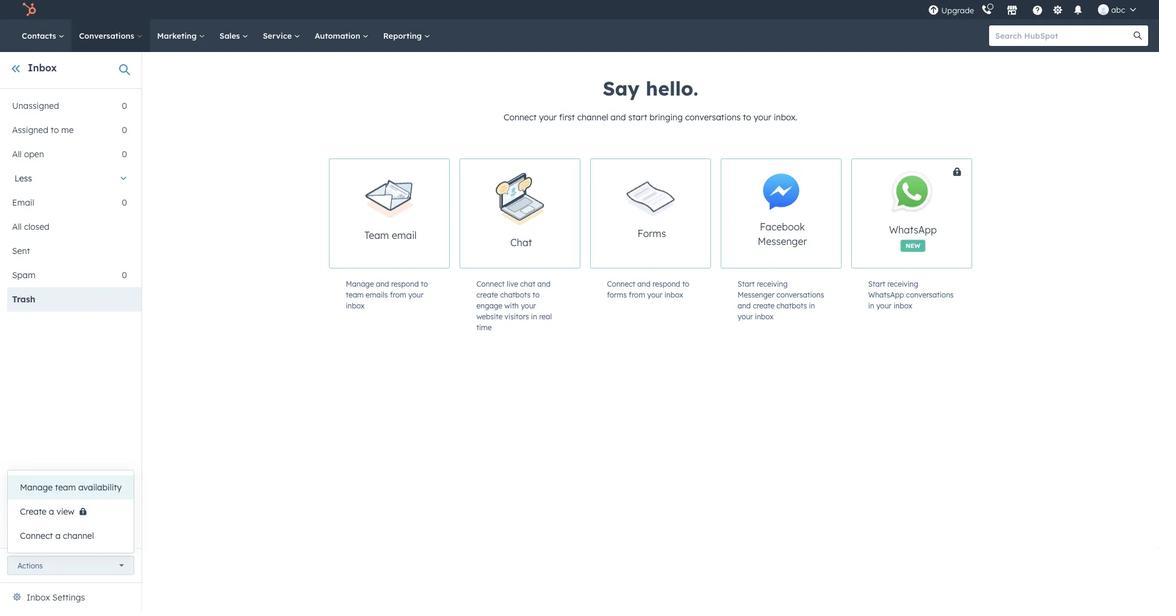Task type: locate. For each thing, give the bounding box(es) containing it.
gary orlando image
[[1098, 4, 1109, 15]]

in
[[809, 301, 815, 310], [869, 301, 875, 310], [531, 312, 537, 321]]

0 horizontal spatial conversations
[[685, 112, 741, 122]]

connect live chat and create chatbots to engage with your website visitors in real time
[[477, 279, 552, 332]]

4 0 from the top
[[122, 197, 127, 208]]

channel inside button
[[63, 530, 94, 541]]

sales
[[220, 31, 242, 41]]

2 receiving from the left
[[888, 279, 919, 288]]

0 for spam
[[122, 270, 127, 280]]

manage team availability
[[20, 482, 122, 493]]

manage for manage team availability
[[20, 482, 53, 493]]

1 horizontal spatial conversations
[[777, 290, 824, 299]]

from right forms
[[629, 290, 645, 299]]

0 horizontal spatial team
[[55, 482, 76, 493]]

1 vertical spatial all
[[12, 221, 22, 232]]

create a view button
[[8, 500, 134, 524]]

connect
[[504, 112, 537, 122], [477, 279, 505, 288], [607, 279, 636, 288], [20, 530, 53, 541]]

2 0 from the top
[[122, 125, 127, 135]]

from inside manage and respond to team emails from your inbox
[[390, 290, 406, 299]]

start inside start receiving messenger conversations and create chatbots in your inbox
[[738, 279, 755, 288]]

0 vertical spatial a
[[49, 506, 54, 517]]

bringing
[[650, 112, 683, 122]]

connect inside button
[[20, 530, 53, 541]]

manage inside button
[[20, 482, 53, 493]]

assigned
[[12, 125, 48, 135]]

0 horizontal spatial chatbots
[[500, 290, 531, 299]]

menu containing abc
[[927, 0, 1145, 19]]

and inside manage and respond to team emails from your inbox
[[376, 279, 389, 288]]

forms
[[607, 290, 627, 299]]

connect inside "connect and respond to forms from your inbox"
[[607, 279, 636, 288]]

settings image
[[1053, 5, 1064, 16]]

start for start receiving whatsapp conversations in your inbox
[[869, 279, 886, 288]]

all
[[12, 149, 22, 159], [12, 221, 22, 232]]

0 vertical spatial channel
[[577, 112, 608, 122]]

and
[[611, 112, 626, 122], [376, 279, 389, 288], [538, 279, 551, 288], [638, 279, 651, 288], [738, 301, 751, 310]]

unassigned
[[12, 100, 59, 111]]

conversations inside start receiving messenger conversations and create chatbots in your inbox
[[777, 290, 824, 299]]

open
[[24, 149, 44, 159]]

0 vertical spatial whatsapp
[[889, 224, 937, 236]]

1 vertical spatial inbox
[[27, 592, 50, 603]]

contacts
[[22, 31, 58, 41]]

menu
[[927, 0, 1145, 19]]

0 horizontal spatial start
[[738, 279, 755, 288]]

respond inside manage and respond to team emails from your inbox
[[391, 279, 419, 288]]

hubspot link
[[15, 2, 45, 17]]

1 horizontal spatial receiving
[[888, 279, 919, 288]]

inbox down contacts link
[[28, 62, 57, 74]]

1 horizontal spatial from
[[629, 290, 645, 299]]

inbox
[[28, 62, 57, 74], [27, 592, 50, 603]]

manage up "emails"
[[346, 279, 374, 288]]

facebook messenger
[[758, 221, 807, 247]]

inbox.
[[774, 112, 798, 122]]

inbox for inbox settings
[[27, 592, 50, 603]]

Forms checkbox
[[590, 158, 711, 269]]

marketing
[[157, 31, 199, 41]]

0 vertical spatial inbox
[[28, 62, 57, 74]]

team left "emails"
[[346, 290, 364, 299]]

conversations link
[[72, 19, 150, 52]]

to inside manage and respond to team emails from your inbox
[[421, 279, 428, 288]]

create inside start receiving messenger conversations and create chatbots in your inbox
[[753, 301, 775, 310]]

receiving down facebook messenger
[[757, 279, 788, 288]]

manage up create
[[20, 482, 53, 493]]

0 horizontal spatial a
[[49, 506, 54, 517]]

a left view
[[49, 506, 54, 517]]

1 start from the left
[[738, 279, 755, 288]]

1 vertical spatial create
[[753, 301, 775, 310]]

1 vertical spatial messenger
[[738, 290, 775, 299]]

0 horizontal spatial respond
[[391, 279, 419, 288]]

start receiving whatsapp conversations in your inbox
[[869, 279, 954, 310]]

upgrade image
[[928, 5, 939, 16]]

marketplaces image
[[1007, 5, 1018, 16]]

1 respond from the left
[[391, 279, 419, 288]]

1 vertical spatial whatsapp
[[869, 290, 904, 299]]

a
[[49, 506, 54, 517], [55, 530, 61, 541]]

respond down forms
[[653, 279, 681, 288]]

0 horizontal spatial receiving
[[757, 279, 788, 288]]

abc
[[1112, 5, 1126, 15]]

all left open
[[12, 149, 22, 159]]

1 from from the left
[[390, 290, 406, 299]]

time
[[477, 323, 492, 332]]

conversations for start receiving messenger conversations and create chatbots in your inbox
[[777, 290, 824, 299]]

help image
[[1033, 5, 1043, 16]]

1 receiving from the left
[[757, 279, 788, 288]]

trash
[[12, 294, 35, 305]]

0 vertical spatial create
[[477, 290, 498, 299]]

inbox settings
[[27, 592, 85, 603]]

1 horizontal spatial chatbots
[[777, 301, 807, 310]]

manage team availability button
[[8, 475, 134, 500]]

1 vertical spatial manage
[[20, 482, 53, 493]]

2 all from the top
[[12, 221, 22, 232]]

your inside start receiving whatsapp conversations in your inbox
[[877, 301, 892, 310]]

your inside start receiving messenger conversations and create chatbots in your inbox
[[738, 312, 753, 321]]

notifications button
[[1068, 0, 1089, 19]]

2 from from the left
[[629, 290, 645, 299]]

0 horizontal spatial in
[[531, 312, 537, 321]]

1 0 from the top
[[122, 100, 127, 111]]

manage inside manage and respond to team emails from your inbox
[[346, 279, 374, 288]]

2 start from the left
[[869, 279, 886, 288]]

chatbots inside connect live chat and create chatbots to engage with your website visitors in real time
[[500, 290, 531, 299]]

reporting
[[383, 31, 424, 41]]

1 vertical spatial a
[[55, 530, 61, 541]]

5 0 from the top
[[122, 270, 127, 280]]

inbox settings link
[[27, 590, 85, 605]]

actions button
[[7, 556, 134, 575]]

0 vertical spatial messenger
[[758, 235, 807, 247]]

all inside all closed button
[[12, 221, 22, 232]]

1 horizontal spatial create
[[753, 301, 775, 310]]

channel down 'create a view' button
[[63, 530, 94, 541]]

None checkbox
[[852, 158, 1017, 269]]

Team email checkbox
[[329, 158, 450, 269]]

2 horizontal spatial in
[[869, 301, 875, 310]]

connect and respond to forms from your inbox
[[607, 279, 690, 299]]

1 horizontal spatial manage
[[346, 279, 374, 288]]

start receiving messenger conversations and create chatbots in your inbox
[[738, 279, 824, 321]]

1 vertical spatial channel
[[63, 530, 94, 541]]

messenger
[[758, 235, 807, 247], [738, 290, 775, 299]]

connect for connect a channel
[[20, 530, 53, 541]]

1 horizontal spatial start
[[869, 279, 886, 288]]

first
[[559, 112, 575, 122]]

search image
[[1134, 31, 1143, 40]]

receiving inside start receiving whatsapp conversations in your inbox
[[888, 279, 919, 288]]

Facebook Messenger checkbox
[[721, 158, 842, 269]]

from inside "connect and respond to forms from your inbox"
[[629, 290, 645, 299]]

connect a channel button
[[8, 524, 134, 548]]

respond down "email"
[[391, 279, 419, 288]]

from
[[390, 290, 406, 299], [629, 290, 645, 299]]

0 horizontal spatial manage
[[20, 482, 53, 493]]

0 horizontal spatial create
[[477, 290, 498, 299]]

0 horizontal spatial channel
[[63, 530, 94, 541]]

to inside "connect and respond to forms from your inbox"
[[683, 279, 690, 288]]

from right "emails"
[[390, 290, 406, 299]]

manage and respond to team emails from your inbox
[[346, 279, 428, 310]]

your inside "connect and respond to forms from your inbox"
[[647, 290, 663, 299]]

1 horizontal spatial team
[[346, 290, 364, 299]]

receiving inside start receiving messenger conversations and create chatbots in your inbox
[[757, 279, 788, 288]]

0 vertical spatial all
[[12, 149, 22, 159]]

1 horizontal spatial respond
[[653, 279, 681, 288]]

marketplaces button
[[1000, 0, 1025, 19]]

1 vertical spatial team
[[55, 482, 76, 493]]

0 horizontal spatial from
[[390, 290, 406, 299]]

connect inside connect live chat and create chatbots to engage with your website visitors in real time
[[477, 279, 505, 288]]

in inside connect live chat and create chatbots to engage with your website visitors in real time
[[531, 312, 537, 321]]

team
[[346, 290, 364, 299], [55, 482, 76, 493]]

automation link
[[308, 19, 376, 52]]

3 0 from the top
[[122, 149, 127, 159]]

whatsapp
[[889, 224, 937, 236], [869, 290, 904, 299]]

to inside connect live chat and create chatbots to engage with your website visitors in real time
[[533, 290, 540, 299]]

0
[[122, 100, 127, 111], [122, 125, 127, 135], [122, 149, 127, 159], [122, 197, 127, 208], [122, 270, 127, 280]]

create
[[477, 290, 498, 299], [753, 301, 775, 310]]

channel
[[577, 112, 608, 122], [63, 530, 94, 541]]

start
[[629, 112, 647, 122]]

channel right first
[[577, 112, 608, 122]]

real
[[539, 312, 552, 321]]

sent
[[12, 246, 30, 256]]

respond inside "connect and respond to forms from your inbox"
[[653, 279, 681, 288]]

conversations inside start receiving whatsapp conversations in your inbox
[[906, 290, 954, 299]]

manage
[[346, 279, 374, 288], [20, 482, 53, 493]]

receiving down new
[[888, 279, 919, 288]]

inbox inside start receiving messenger conversations and create chatbots in your inbox
[[755, 312, 774, 321]]

team up view
[[55, 482, 76, 493]]

1 vertical spatial chatbots
[[777, 301, 807, 310]]

1 horizontal spatial channel
[[577, 112, 608, 122]]

2 respond from the left
[[653, 279, 681, 288]]

connect down create
[[20, 530, 53, 541]]

0 vertical spatial manage
[[346, 279, 374, 288]]

receiving
[[757, 279, 788, 288], [888, 279, 919, 288]]

none checkbox containing whatsapp
[[852, 158, 1017, 269]]

availability
[[78, 482, 122, 493]]

in inside start receiving whatsapp conversations in your inbox
[[869, 301, 875, 310]]

say hello.
[[603, 76, 699, 100]]

inbox left the settings on the bottom left
[[27, 592, 50, 603]]

1 all from the top
[[12, 149, 22, 159]]

website
[[477, 312, 503, 321]]

0 vertical spatial chatbots
[[500, 290, 531, 299]]

connect for connect live chat and create chatbots to engage with your website visitors in real time
[[477, 279, 505, 288]]

to
[[743, 112, 752, 122], [51, 125, 59, 135], [421, 279, 428, 288], [683, 279, 690, 288], [533, 290, 540, 299]]

and inside connect live chat and create chatbots to engage with your website visitors in real time
[[538, 279, 551, 288]]

connect left first
[[504, 112, 537, 122]]

sent button
[[7, 239, 127, 263]]

a down view
[[55, 530, 61, 541]]

conversations
[[685, 112, 741, 122], [777, 290, 824, 299], [906, 290, 954, 299]]

start inside start receiving whatsapp conversations in your inbox
[[869, 279, 886, 288]]

2 horizontal spatial conversations
[[906, 290, 954, 299]]

inbox
[[665, 290, 683, 299], [346, 301, 365, 310], [894, 301, 913, 310], [755, 312, 774, 321]]

1 horizontal spatial in
[[809, 301, 815, 310]]

your inside connect live chat and create chatbots to engage with your website visitors in real time
[[521, 301, 536, 310]]

calling icon button
[[977, 2, 997, 18]]

emails
[[366, 290, 388, 299]]

respond
[[391, 279, 419, 288], [653, 279, 681, 288]]

connect up engage
[[477, 279, 505, 288]]

all left closed
[[12, 221, 22, 232]]

connect up forms
[[607, 279, 636, 288]]

assigned to me
[[12, 125, 74, 135]]

your
[[539, 112, 557, 122], [754, 112, 772, 122], [408, 290, 424, 299], [647, 290, 663, 299], [521, 301, 536, 310], [877, 301, 892, 310], [738, 312, 753, 321]]

chatbots
[[500, 290, 531, 299], [777, 301, 807, 310]]

0 vertical spatial team
[[346, 290, 364, 299]]

1 horizontal spatial a
[[55, 530, 61, 541]]



Task type: describe. For each thing, give the bounding box(es) containing it.
service
[[263, 31, 294, 41]]

chat
[[520, 279, 536, 288]]

hello.
[[646, 76, 699, 100]]

team inside manage and respond to team emails from your inbox
[[346, 290, 364, 299]]

view
[[57, 506, 74, 517]]

chat
[[511, 236, 532, 248]]

all for all closed
[[12, 221, 22, 232]]

all for all open
[[12, 149, 22, 159]]

all closed button
[[7, 215, 127, 239]]

me
[[61, 125, 74, 135]]

a for create
[[49, 506, 54, 517]]

0 for assigned to me
[[122, 125, 127, 135]]

say
[[603, 76, 640, 100]]

inbox inside "connect and respond to forms from your inbox"
[[665, 290, 683, 299]]

0 for email
[[122, 197, 127, 208]]

with
[[505, 301, 519, 310]]

inbox for inbox
[[28, 62, 57, 74]]

conversations for start receiving whatsapp conversations in your inbox
[[906, 290, 954, 299]]

contacts link
[[15, 19, 72, 52]]

email
[[12, 197, 34, 208]]

create inside connect live chat and create chatbots to engage with your website visitors in real time
[[477, 290, 498, 299]]

all closed
[[12, 221, 49, 232]]

spam
[[12, 270, 35, 280]]

create a view
[[20, 506, 74, 517]]

settings
[[52, 592, 85, 603]]

connect for connect and respond to forms from your inbox
[[607, 279, 636, 288]]

a for connect
[[55, 530, 61, 541]]

respond for team email
[[391, 279, 419, 288]]

your inside manage and respond to team emails from your inbox
[[408, 290, 424, 299]]

create
[[20, 506, 47, 517]]

abc button
[[1091, 0, 1144, 19]]

in inside start receiving messenger conversations and create chatbots in your inbox
[[809, 301, 815, 310]]

receiving for messenger
[[757, 279, 788, 288]]

help button
[[1028, 0, 1048, 19]]

and inside start receiving messenger conversations and create chatbots in your inbox
[[738, 301, 751, 310]]

forms
[[638, 228, 666, 240]]

email
[[392, 229, 417, 241]]

connect for connect your first channel and start bringing conversations to your inbox.
[[504, 112, 537, 122]]

less
[[15, 173, 32, 184]]

whatsapp inside start receiving whatsapp conversations in your inbox
[[869, 290, 904, 299]]

Search HubSpot search field
[[990, 25, 1138, 46]]

team email
[[365, 229, 417, 241]]

all open
[[12, 149, 44, 159]]

whatsapp inside option
[[889, 224, 937, 236]]

new
[[906, 242, 921, 249]]

notifications image
[[1073, 5, 1084, 16]]

upgrade
[[942, 5, 974, 15]]

and inside "connect and respond to forms from your inbox"
[[638, 279, 651, 288]]

receiving for whatsapp
[[888, 279, 919, 288]]

visitors
[[505, 312, 529, 321]]

start for start receiving messenger conversations and create chatbots in your inbox
[[738, 279, 755, 288]]

calling icon image
[[982, 5, 993, 16]]

0 for all open
[[122, 149, 127, 159]]

messenger inside "checkbox"
[[758, 235, 807, 247]]

settings link
[[1051, 3, 1066, 16]]

search button
[[1128, 25, 1149, 46]]

respond for forms
[[653, 279, 681, 288]]

trash button
[[7, 287, 127, 311]]

chatbots inside start receiving messenger conversations and create chatbots in your inbox
[[777, 301, 807, 310]]

engage
[[477, 301, 503, 310]]

connect a channel
[[20, 530, 94, 541]]

messenger inside start receiving messenger conversations and create chatbots in your inbox
[[738, 290, 775, 299]]

automation
[[315, 31, 363, 41]]

reporting link
[[376, 19, 438, 52]]

facebook
[[760, 221, 805, 233]]

live
[[507, 279, 518, 288]]

team inside button
[[55, 482, 76, 493]]

Chat checkbox
[[460, 158, 581, 269]]

manage for manage and respond to team emails from your inbox
[[346, 279, 374, 288]]

actions
[[18, 561, 43, 570]]

closed
[[24, 221, 49, 232]]

0 for unassigned
[[122, 100, 127, 111]]

hubspot image
[[22, 2, 36, 17]]

marketing link
[[150, 19, 212, 52]]

inbox inside start receiving whatsapp conversations in your inbox
[[894, 301, 913, 310]]

team
[[365, 229, 389, 241]]

whatsapp new
[[889, 224, 937, 249]]

inbox inside manage and respond to team emails from your inbox
[[346, 301, 365, 310]]

conversations
[[79, 31, 137, 41]]

service link
[[256, 19, 308, 52]]

connect your first channel and start bringing conversations to your inbox.
[[504, 112, 798, 122]]

sales link
[[212, 19, 256, 52]]



Task type: vqa. For each thing, say whether or not it's contained in the screenshot.
channel
yes



